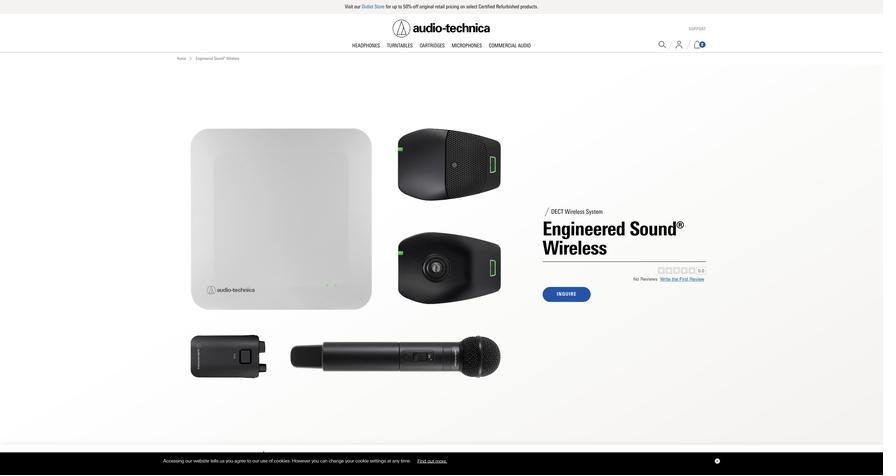 Task type: locate. For each thing, give the bounding box(es) containing it.
1 horizontal spatial to
[[398, 3, 402, 10]]

write the first review link
[[661, 276, 705, 282]]

turntables link
[[384, 42, 416, 49]]

accessing
[[163, 458, 184, 464]]

engineered down dect wireless system
[[543, 217, 626, 240]]

of
[[269, 458, 273, 464]]

1 divider line image from the left
[[669, 40, 673, 49]]

you
[[226, 458, 233, 464], [312, 458, 319, 464]]

write
[[661, 276, 671, 282]]

0 vertical spatial engineered sound® wireless
[[196, 56, 239, 61]]

however
[[292, 458, 310, 464]]

find out more. link
[[412, 455, 453, 466]]

microphones link
[[448, 42, 486, 49]]

outlet
[[362, 3, 374, 10]]

off
[[413, 3, 419, 10]]

engineered
[[196, 56, 213, 61], [543, 217, 626, 240], [177, 454, 205, 462]]

dect
[[551, 208, 564, 216]]

at
[[387, 458, 391, 464]]

to
[[398, 3, 402, 10], [247, 458, 251, 464]]

1 horizontal spatial our
[[252, 458, 259, 464]]

divider line image right magnifying glass image
[[669, 40, 673, 49]]

you right us
[[226, 458, 233, 464]]

0 horizontal spatial our
[[185, 458, 192, 464]]

to right agree
[[247, 458, 251, 464]]

0 horizontal spatial you
[[226, 458, 233, 464]]

divider line image
[[669, 40, 673, 49], [687, 40, 691, 49]]

gallery
[[301, 455, 318, 461]]

sound® inside engineered sound® wireless
[[630, 217, 684, 240]]

retail
[[435, 3, 445, 10]]

sound®
[[214, 56, 225, 61], [630, 217, 684, 240], [207, 454, 225, 462]]

1 vertical spatial divider line image
[[254, 451, 268, 465]]

1 vertical spatial engineered
[[543, 217, 626, 240]]

1 vertical spatial sound®
[[630, 217, 684, 240]]

2 horizontal spatial our
[[354, 3, 361, 10]]

store
[[375, 3, 385, 10]]

original
[[420, 3, 434, 10]]

tells
[[211, 458, 219, 464]]

0 horizontal spatial to
[[247, 458, 251, 464]]

support
[[689, 27, 706, 31]]

engineered left tells
[[177, 454, 205, 462]]

cartridges
[[420, 42, 445, 49]]

first
[[680, 276, 689, 282]]

can
[[320, 458, 328, 464]]

cross image
[[716, 460, 719, 463]]

cartridges link
[[416, 42, 448, 49]]

1 horizontal spatial divider line image
[[687, 40, 691, 49]]

0 horizontal spatial divider line image
[[669, 40, 673, 49]]

you left can
[[312, 458, 319, 464]]

support link
[[689, 27, 706, 31]]

inquire button
[[543, 287, 591, 302]]

no reviews write the first review
[[634, 276, 705, 282]]

magnifying glass image
[[659, 41, 666, 48]]

engineered right breadcrumbs image
[[196, 56, 213, 61]]

store logo image
[[393, 20, 491, 37]]

commercial audio
[[489, 42, 531, 49]]

to right up
[[398, 3, 402, 10]]

any
[[392, 458, 400, 464]]

breadcrumbs image
[[189, 56, 193, 61]]

2 vertical spatial engineered sound® wireless
[[177, 454, 249, 462]]

for
[[386, 3, 391, 10]]

wireless
[[226, 56, 239, 61], [565, 208, 585, 216], [543, 236, 607, 259], [227, 454, 249, 462]]

us
[[220, 458, 225, 464]]

your
[[345, 458, 354, 464]]

settings
[[370, 458, 386, 464]]

products.
[[521, 3, 539, 10]]

our left use
[[252, 458, 259, 464]]

our
[[354, 3, 361, 10], [185, 458, 192, 464], [252, 458, 259, 464]]

engineered sound® wireless
[[196, 56, 239, 61], [543, 217, 684, 259], [177, 454, 249, 462]]

our for visit
[[354, 3, 361, 10]]

headphones link
[[349, 42, 384, 49]]

divider line image left basket icon
[[687, 40, 691, 49]]

engineered sound® wireless image
[[163, 65, 529, 445]]

basket image
[[694, 41, 702, 48]]

select
[[466, 3, 478, 10]]

divider line image
[[543, 207, 551, 216], [254, 451, 268, 465]]

1 horizontal spatial you
[[312, 458, 319, 464]]

our left website
[[185, 458, 192, 464]]

0 vertical spatial sound®
[[214, 56, 225, 61]]

system
[[586, 208, 603, 216]]

certified
[[479, 3, 495, 10]]

our right "visit"
[[354, 3, 361, 10]]

use
[[260, 458, 268, 464]]

0 horizontal spatial divider line image
[[254, 451, 268, 465]]

0.0
[[698, 268, 705, 273]]

1 horizontal spatial divider line image
[[543, 207, 551, 216]]

outlet store link
[[362, 3, 385, 10]]

find out more.
[[418, 458, 447, 464]]

the
[[672, 276, 679, 282]]

on
[[460, 3, 465, 10]]

0 vertical spatial to
[[398, 3, 402, 10]]

accessing our website tells us you agree to our use of cookies. however you can change your cookie settings at any time.
[[163, 458, 412, 464]]

audio
[[518, 42, 531, 49]]

reviews
[[641, 277, 658, 282]]



Task type: describe. For each thing, give the bounding box(es) containing it.
1 vertical spatial to
[[247, 458, 251, 464]]

cookies.
[[274, 458, 291, 464]]

our for accessing
[[185, 458, 192, 464]]

commercial audio link
[[486, 42, 535, 49]]

home
[[177, 56, 186, 61]]

0 link
[[694, 41, 706, 48]]

engineered inside engineered sound® wireless
[[543, 217, 626, 240]]

dect wireless system
[[551, 208, 603, 216]]

2 divider line image from the left
[[687, 40, 691, 49]]

review
[[690, 276, 705, 282]]

home link
[[177, 55, 186, 62]]

0
[[702, 42, 704, 47]]

find
[[418, 458, 426, 464]]

website
[[193, 458, 209, 464]]

visit
[[345, 3, 353, 10]]

0 vertical spatial divider line image
[[543, 207, 551, 216]]

pricing
[[446, 3, 459, 10]]

inquire
[[557, 291, 577, 297]]

specifications
[[349, 455, 382, 461]]

up
[[392, 3, 397, 10]]

rated 0.0 out of 5 stars image
[[658, 267, 706, 274]]

cookie
[[355, 458, 369, 464]]

0 vertical spatial engineered
[[196, 56, 213, 61]]

more.
[[436, 458, 447, 464]]

refurbished
[[496, 3, 519, 10]]

microphones
[[452, 42, 482, 49]]

1 vertical spatial engineered sound® wireless
[[543, 217, 684, 259]]

out
[[428, 458, 434, 464]]

2 vertical spatial engineered
[[177, 454, 205, 462]]

features
[[324, 455, 344, 461]]

1 you from the left
[[226, 458, 233, 464]]

turntables
[[387, 42, 413, 49]]

agree
[[234, 458, 246, 464]]

overview
[[274, 455, 295, 461]]

50%-
[[403, 3, 413, 10]]

no
[[634, 277, 640, 282]]

visit our outlet store for up to 50%-off original retail pricing on select certified refurbished products.
[[345, 3, 539, 10]]

2 you from the left
[[312, 458, 319, 464]]

2 vertical spatial sound®
[[207, 454, 225, 462]]

time.
[[401, 458, 411, 464]]

commercial
[[489, 42, 517, 49]]

change
[[329, 458, 344, 464]]

headphones
[[352, 42, 380, 49]]



Task type: vqa. For each thing, say whether or not it's contained in the screenshot.
time.
yes



